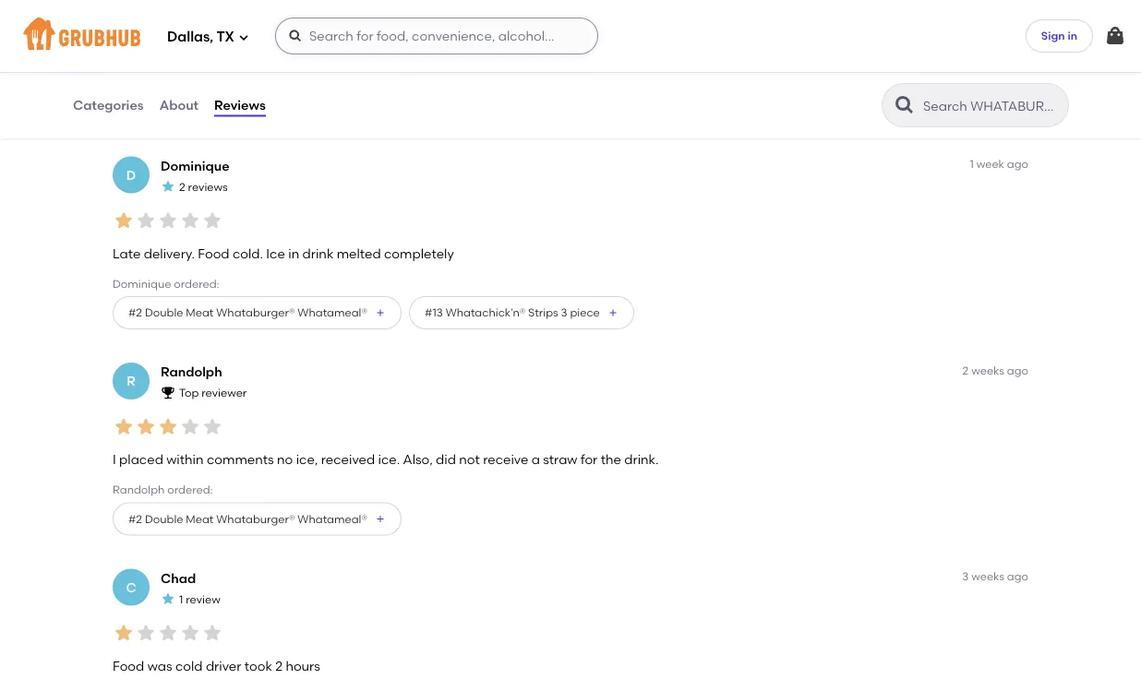 Task type: describe. For each thing, give the bounding box(es) containing it.
2 ice from the left
[[278, 39, 296, 55]]

r
[[127, 373, 136, 389]]

1 horizontal spatial the
[[546, 39, 566, 55]]

i asked for no ice received ice in the drink.  i didn't receive a straw and the food was extremely cold.
[[113, 39, 724, 55]]

ordered: for for
[[167, 71, 213, 84]]

1 whatameal® from the top
[[298, 100, 367, 113]]

in right ice
[[288, 246, 299, 261]]

i for ice
[[113, 39, 116, 55]]

whatameal® for #2 double meat whataburger® whatameal® button for ice,
[[298, 513, 367, 526]]

#13 whatachick'n® strips 3 piece
[[425, 306, 600, 320]]

dallas, tx
[[167, 29, 235, 45]]

0 horizontal spatial food
[[113, 658, 144, 674]]

1 horizontal spatial svg image
[[288, 29, 303, 43]]

ice,
[[296, 452, 318, 468]]

ice.
[[378, 452, 400, 468]]

whataburger® for 2nd #2 double meat whataburger® whatameal® button from the top
[[216, 306, 295, 320]]

about button
[[159, 72, 200, 139]]

plus icon image for #2 double meat whataburger® whatameal® button for ice,
[[375, 514, 386, 525]]

#2 double meat whataburger® whatameal® for 2nd #2 double meat whataburger® whatameal® button from the top
[[128, 306, 367, 320]]

1 for 1 review
[[179, 593, 183, 606]]

1 vertical spatial straw
[[543, 452, 578, 468]]

meat for #2 double meat whataburger® whatameal® button for ice,
[[186, 513, 214, 526]]

sign
[[1041, 29, 1065, 42]]

completely
[[384, 246, 454, 261]]

top
[[179, 387, 199, 400]]

#13 whatachick'n® strips 3 piece button
[[409, 296, 634, 330]]

didn't
[[381, 39, 417, 55]]

piece
[[570, 306, 600, 320]]

0 vertical spatial was
[[601, 39, 626, 55]]

in inside button
[[1068, 29, 1078, 42]]

3 ago from the top
[[1007, 570, 1029, 584]]

2 for 2 reviews
[[179, 180, 185, 194]]

0 horizontal spatial for
[[160, 39, 177, 55]]

cold
[[175, 658, 203, 674]]

Search WHATABURGER search field
[[922, 97, 1063, 114]]

reviews
[[188, 180, 228, 194]]

1 for 1 week ago
[[970, 158, 974, 171]]

i for no
[[113, 452, 116, 468]]

not
[[459, 452, 480, 468]]

sign in
[[1041, 29, 1078, 42]]

in right tx
[[299, 39, 310, 55]]

1 double from the top
[[145, 100, 183, 113]]

plus icon image for 2nd #2 double meat whataburger® whatameal® button from the top
[[375, 308, 386, 319]]

c
[[126, 580, 136, 595]]

0 horizontal spatial drink.
[[337, 39, 372, 55]]

i placed within comments no ice, received ice.  also, did not receive a straw for the drink.
[[113, 452, 659, 468]]

2 vertical spatial 2
[[275, 658, 283, 674]]

2 for 2 weeks ago
[[963, 364, 969, 377]]

reviewer
[[201, 387, 247, 400]]

1 meat from the top
[[186, 100, 214, 113]]

ago for also,
[[1007, 364, 1029, 377]]

took
[[244, 658, 272, 674]]

whatameal® for 2nd #2 double meat whataburger® whatameal® button from the top
[[298, 306, 367, 320]]

1 horizontal spatial 3
[[962, 570, 969, 584]]

ordered: for food
[[174, 277, 219, 291]]

0 horizontal spatial was
[[147, 658, 172, 674]]

1 #2 from the top
[[128, 100, 142, 113]]

extremely
[[629, 39, 691, 55]]

2 #2 double meat whataburger® whatameal® button from the top
[[113, 296, 402, 330]]

main navigation navigation
[[0, 0, 1141, 72]]

randolph ordered: for within
[[113, 484, 213, 497]]

dominique for dominique
[[161, 158, 230, 174]]

weeks for i placed within comments no ice, received ice.  also, did not receive a straw for the drink.
[[972, 364, 1005, 377]]

categories
[[73, 97, 144, 113]]

late
[[113, 246, 141, 261]]

top reviewer
[[179, 387, 247, 400]]

week
[[977, 158, 1005, 171]]

chad
[[161, 571, 196, 586]]

1 horizontal spatial cold.
[[694, 39, 724, 55]]

placed
[[119, 452, 163, 468]]

driver
[[206, 658, 241, 674]]

#13
[[425, 306, 443, 320]]

2 reviews
[[179, 180, 228, 194]]

plus icon image for #13 whatachick'n® strips 3 piece button
[[607, 308, 619, 319]]



Task type: locate. For each thing, give the bounding box(es) containing it.
the
[[313, 39, 334, 55], [546, 39, 566, 55], [601, 452, 621, 468]]

straw right not
[[543, 452, 578, 468]]

meat
[[186, 100, 214, 113], [186, 306, 214, 320], [186, 513, 214, 526]]

0 vertical spatial 3
[[561, 306, 567, 320]]

1 vertical spatial #2 double meat whataburger® whatameal® button
[[113, 296, 402, 330]]

did
[[436, 452, 456, 468]]

also,
[[403, 452, 433, 468]]

dallas,
[[167, 29, 213, 45]]

2 meat from the top
[[186, 306, 214, 320]]

1 vertical spatial drink.
[[624, 452, 659, 468]]

food was cold driver took 2 hours
[[113, 658, 320, 674]]

0 horizontal spatial 3
[[561, 306, 567, 320]]

#2 double meat whataburger® whatameal® for #2 double meat whataburger® whatameal® button for ice,
[[128, 513, 367, 526]]

double down dominique ordered: on the left of page
[[145, 306, 183, 320]]

1 vertical spatial whatameal®
[[298, 306, 367, 320]]

dominique up 2 reviews
[[161, 158, 230, 174]]

0 vertical spatial 2
[[179, 180, 185, 194]]

2 horizontal spatial the
[[601, 452, 621, 468]]

1 vertical spatial for
[[581, 452, 598, 468]]

in
[[1068, 29, 1078, 42], [299, 39, 310, 55], [288, 246, 299, 261]]

receive right not
[[483, 452, 529, 468]]

0 vertical spatial ordered:
[[167, 71, 213, 84]]

3 meat from the top
[[186, 513, 214, 526]]

0 vertical spatial straw
[[480, 39, 515, 55]]

whataburger® down the comments
[[216, 513, 295, 526]]

1 horizontal spatial no
[[277, 452, 293, 468]]

2 vertical spatial #2
[[128, 513, 142, 526]]

3 weeks ago
[[962, 570, 1029, 584]]

2 vertical spatial meat
[[186, 513, 214, 526]]

2 double from the top
[[145, 306, 183, 320]]

i left the placed
[[113, 452, 116, 468]]

0 vertical spatial #2 double meat whataburger® whatameal® button
[[113, 90, 402, 123]]

1 #2 double meat whataburger® whatameal® button from the top
[[113, 90, 402, 123]]

2 vertical spatial #2 double meat whataburger® whatameal® button
[[113, 503, 402, 536]]

0 horizontal spatial receive
[[420, 39, 466, 55]]

1 horizontal spatial 1
[[970, 158, 974, 171]]

dominique for dominique ordered:
[[113, 277, 171, 291]]

plus icon image left #13
[[375, 308, 386, 319]]

1 vertical spatial dominique
[[113, 277, 171, 291]]

1 vertical spatial food
[[113, 658, 144, 674]]

for
[[160, 39, 177, 55], [581, 452, 598, 468]]

whatameal®
[[298, 100, 367, 113], [298, 306, 367, 320], [298, 513, 367, 526]]

0 vertical spatial whatameal®
[[298, 100, 367, 113]]

received
[[221, 39, 275, 55], [321, 452, 375, 468]]

and
[[518, 39, 543, 55]]

ago
[[1007, 158, 1029, 171], [1007, 364, 1029, 377], [1007, 570, 1029, 584]]

0 horizontal spatial a
[[469, 39, 477, 55]]

0 horizontal spatial ice
[[199, 39, 217, 55]]

1 vertical spatial meat
[[186, 306, 214, 320]]

#2 double meat whataburger® whatameal® button
[[113, 90, 402, 123], [113, 296, 402, 330], [113, 503, 402, 536]]

whatachick'n®
[[446, 306, 526, 320]]

receive
[[420, 39, 466, 55], [483, 452, 529, 468]]

1 vertical spatial whataburger®
[[216, 306, 295, 320]]

#2
[[128, 100, 142, 113], [128, 306, 142, 320], [128, 513, 142, 526]]

about
[[159, 97, 199, 113]]

2 weeks from the top
[[972, 570, 1005, 584]]

0 vertical spatial 1
[[970, 158, 974, 171]]

1 down chad in the bottom of the page
[[179, 593, 183, 606]]

whataburger® down tx
[[216, 100, 295, 113]]

0 vertical spatial cold.
[[694, 39, 724, 55]]

categories button
[[72, 72, 145, 139]]

weeks for food was cold driver took 2 hours
[[972, 570, 1005, 584]]

2 ago from the top
[[1007, 364, 1029, 377]]

0 vertical spatial ago
[[1007, 158, 1029, 171]]

1 review
[[179, 593, 220, 606]]

2 vertical spatial #2 double meat whataburger® whatameal®
[[128, 513, 367, 526]]

1 horizontal spatial receive
[[483, 452, 529, 468]]

double right categories button at top left
[[145, 100, 183, 113]]

1 horizontal spatial for
[[581, 452, 598, 468]]

double for #2 double meat whataburger® whatameal® button for ice,
[[145, 513, 183, 526]]

dominique
[[161, 158, 230, 174], [113, 277, 171, 291]]

search icon image
[[894, 94, 916, 116]]

1 left the week
[[970, 158, 974, 171]]

double up chad in the bottom of the page
[[145, 513, 183, 526]]

1 horizontal spatial ice
[[278, 39, 296, 55]]

3 whatameal® from the top
[[298, 513, 367, 526]]

1 horizontal spatial a
[[532, 452, 540, 468]]

1 horizontal spatial 2
[[275, 658, 283, 674]]

1 vertical spatial double
[[145, 306, 183, 320]]

i
[[113, 39, 116, 55], [375, 39, 378, 55], [113, 452, 116, 468]]

#2 for 2nd #2 double meat whataburger® whatameal® button from the top
[[128, 306, 142, 320]]

ordered: up about
[[167, 71, 213, 84]]

randolph ordered:
[[113, 71, 213, 84], [113, 484, 213, 497]]

whataburger®
[[216, 100, 295, 113], [216, 306, 295, 320], [216, 513, 295, 526]]

2 whatameal® from the top
[[298, 306, 367, 320]]

drink
[[302, 246, 334, 261]]

#2 double meat whataburger® whatameal® button for ice,
[[113, 503, 402, 536]]

dominique ordered:
[[113, 277, 219, 291]]

randolph ordered: down the placed
[[113, 484, 213, 497]]

0 vertical spatial weeks
[[972, 364, 1005, 377]]

0 vertical spatial dominique
[[161, 158, 230, 174]]

0 vertical spatial #2 double meat whataburger® whatameal®
[[128, 100, 367, 113]]

ice right tx
[[278, 39, 296, 55]]

#2 down dominique ordered: on the left of page
[[128, 306, 142, 320]]

double for 2nd #2 double meat whataburger® whatameal® button from the top
[[145, 306, 183, 320]]

3 #2 from the top
[[128, 513, 142, 526]]

d
[[126, 167, 136, 183]]

cold. left ice
[[233, 246, 263, 261]]

review
[[186, 593, 220, 606]]

1 horizontal spatial drink.
[[624, 452, 659, 468]]

0 horizontal spatial no
[[180, 39, 196, 55]]

hours
[[286, 658, 320, 674]]

tx
[[217, 29, 235, 45]]

1 vertical spatial a
[[532, 452, 540, 468]]

0 horizontal spatial the
[[313, 39, 334, 55]]

1 ago from the top
[[1007, 158, 1029, 171]]

1 vertical spatial #2 double meat whataburger® whatameal®
[[128, 306, 367, 320]]

no
[[180, 39, 196, 55], [277, 452, 293, 468]]

reviews
[[214, 97, 266, 113]]

1 vertical spatial 1
[[179, 593, 183, 606]]

meat left reviews
[[186, 100, 214, 113]]

whataburger® for #2 double meat whataburger® whatameal® button for ice,
[[216, 513, 295, 526]]

received right dallas,
[[221, 39, 275, 55]]

randolph ordered: for for
[[113, 71, 213, 84]]

1
[[970, 158, 974, 171], [179, 593, 183, 606]]

1 horizontal spatial was
[[601, 39, 626, 55]]

asked
[[119, 39, 157, 55]]

1 vertical spatial was
[[147, 658, 172, 674]]

in right sign
[[1068, 29, 1078, 42]]

#2 double meat whataburger® whatameal® button down the comments
[[113, 503, 402, 536]]

1 vertical spatial ordered:
[[174, 277, 219, 291]]

randolph for within
[[113, 484, 165, 497]]

trophy icon image
[[161, 385, 175, 400]]

ordered: down "within"
[[167, 484, 213, 497]]

dominique down late
[[113, 277, 171, 291]]

2 vertical spatial whataburger®
[[216, 513, 295, 526]]

0 vertical spatial #2
[[128, 100, 142, 113]]

3 inside button
[[561, 306, 567, 320]]

ordered:
[[167, 71, 213, 84], [174, 277, 219, 291], [167, 484, 213, 497]]

1 weeks from the top
[[972, 364, 1005, 377]]

no left ice,
[[277, 452, 293, 468]]

1 horizontal spatial straw
[[543, 452, 578, 468]]

0 vertical spatial drink.
[[337, 39, 372, 55]]

1 vertical spatial randolph ordered:
[[113, 484, 213, 497]]

receive right didn't
[[420, 39, 466, 55]]

1 #2 double meat whataburger® whatameal® from the top
[[128, 100, 367, 113]]

#2 double meat whataburger® whatameal® down the comments
[[128, 513, 367, 526]]

ice
[[266, 246, 285, 261]]

0 vertical spatial whataburger®
[[216, 100, 295, 113]]

0 vertical spatial receive
[[420, 39, 466, 55]]

comments
[[207, 452, 274, 468]]

1 vertical spatial weeks
[[972, 570, 1005, 584]]

1 horizontal spatial food
[[198, 246, 230, 261]]

0 horizontal spatial 2
[[179, 180, 185, 194]]

plus icon image inside #13 whatachick'n® strips 3 piece button
[[607, 308, 619, 319]]

food right delivery.
[[198, 246, 230, 261]]

plus icon image down 'i placed within comments no ice, received ice.  also, did not receive a straw for the drink.'
[[375, 514, 386, 525]]

0 horizontal spatial straw
[[480, 39, 515, 55]]

0 vertical spatial randolph ordered:
[[113, 71, 213, 84]]

1 whataburger® from the top
[[216, 100, 295, 113]]

3
[[561, 306, 567, 320], [962, 570, 969, 584]]

whataburger® down ice
[[216, 306, 295, 320]]

food
[[569, 39, 598, 55]]

0 vertical spatial food
[[198, 246, 230, 261]]

svg image
[[1104, 25, 1127, 47], [288, 29, 303, 43], [238, 32, 249, 43]]

0 horizontal spatial svg image
[[238, 32, 249, 43]]

2 vertical spatial double
[[145, 513, 183, 526]]

within
[[166, 452, 204, 468]]

ago for completely
[[1007, 158, 1029, 171]]

was
[[601, 39, 626, 55], [147, 658, 172, 674]]

3 double from the top
[[145, 513, 183, 526]]

1 ice from the left
[[199, 39, 217, 55]]

#2 double meat whataburger® whatameal® button down ice
[[113, 296, 402, 330]]

ice
[[199, 39, 217, 55], [278, 39, 296, 55]]

1 vertical spatial receive
[[483, 452, 529, 468]]

#2 double meat whataburger® whatameal® down ice
[[128, 306, 367, 320]]

#2 double meat whataburger® whatameal® button for received
[[113, 90, 402, 123]]

a right not
[[532, 452, 540, 468]]

1 vertical spatial cold.
[[233, 246, 263, 261]]

randolph down asked
[[113, 71, 165, 84]]

2 randolph ordered: from the top
[[113, 484, 213, 497]]

1 vertical spatial no
[[277, 452, 293, 468]]

randolph
[[113, 71, 165, 84], [161, 364, 222, 380], [113, 484, 165, 497]]

1 vertical spatial ago
[[1007, 364, 1029, 377]]

ordered: for within
[[167, 484, 213, 497]]

3 #2 double meat whataburger® whatameal® from the top
[[128, 513, 367, 526]]

2 vertical spatial randolph
[[113, 484, 165, 497]]

0 vertical spatial double
[[145, 100, 183, 113]]

#2 left 'about' button
[[128, 100, 142, 113]]

1 randolph ordered: from the top
[[113, 71, 213, 84]]

#2 down the placed
[[128, 513, 142, 526]]

0 horizontal spatial 1
[[179, 593, 183, 606]]

food
[[198, 246, 230, 261], [113, 658, 144, 674]]

meat down "within"
[[186, 513, 214, 526]]

randolph up top
[[161, 364, 222, 380]]

2 #2 double meat whataburger® whatameal® from the top
[[128, 306, 367, 320]]

randolph down the placed
[[113, 484, 165, 497]]

0 horizontal spatial cold.
[[233, 246, 263, 261]]

cold. right extremely
[[694, 39, 724, 55]]

straw left and at the top left of the page
[[480, 39, 515, 55]]

0 vertical spatial received
[[221, 39, 275, 55]]

delivery.
[[144, 246, 195, 261]]

0 vertical spatial randolph
[[113, 71, 165, 84]]

star icon image
[[113, 3, 135, 26], [161, 179, 175, 194], [113, 210, 135, 232], [135, 210, 157, 232], [157, 210, 179, 232], [179, 210, 201, 232], [201, 210, 223, 232], [113, 416, 135, 438], [135, 416, 157, 438], [157, 416, 179, 438], [179, 416, 201, 438], [201, 416, 223, 438], [161, 592, 175, 607], [113, 622, 135, 645], [135, 622, 157, 645], [157, 622, 179, 645], [179, 622, 201, 645], [201, 622, 223, 645]]

1 vertical spatial received
[[321, 452, 375, 468]]

0 vertical spatial for
[[160, 39, 177, 55]]

received left ice.
[[321, 452, 375, 468]]

ice up 'about' button
[[199, 39, 217, 55]]

was left cold
[[147, 658, 172, 674]]

1 vertical spatial randolph
[[161, 364, 222, 380]]

plus icon image
[[375, 308, 386, 319], [607, 308, 619, 319], [375, 514, 386, 525]]

2 vertical spatial ago
[[1007, 570, 1029, 584]]

0 vertical spatial a
[[469, 39, 477, 55]]

food left cold
[[113, 658, 144, 674]]

melted
[[337, 246, 381, 261]]

a
[[469, 39, 477, 55], [532, 452, 540, 468]]

ordered: down delivery.
[[174, 277, 219, 291]]

straw
[[480, 39, 515, 55], [543, 452, 578, 468]]

0 horizontal spatial received
[[221, 39, 275, 55]]

2 whataburger® from the top
[[216, 306, 295, 320]]

a left and at the top left of the page
[[469, 39, 477, 55]]

2 vertical spatial whatameal®
[[298, 513, 367, 526]]

i left asked
[[113, 39, 116, 55]]

weeks
[[972, 364, 1005, 377], [972, 570, 1005, 584]]

randolph ordered: up about
[[113, 71, 213, 84]]

sign in button
[[1026, 19, 1093, 53]]

3 whataburger® from the top
[[216, 513, 295, 526]]

reviews button
[[213, 72, 267, 139]]

2 horizontal spatial 2
[[963, 364, 969, 377]]

0 vertical spatial meat
[[186, 100, 214, 113]]

2
[[179, 180, 185, 194], [963, 364, 969, 377], [275, 658, 283, 674]]

#2 double meat whataburger® whatameal® button down tx
[[113, 90, 402, 123]]

3 #2 double meat whataburger® whatameal® button from the top
[[113, 503, 402, 536]]

1 vertical spatial #2
[[128, 306, 142, 320]]

0 vertical spatial no
[[180, 39, 196, 55]]

randolph for for
[[113, 71, 165, 84]]

1 vertical spatial 3
[[962, 570, 969, 584]]

plus icon image right "piece"
[[607, 308, 619, 319]]

meat for 2nd #2 double meat whataburger® whatameal® button from the top
[[186, 306, 214, 320]]

2 weeks ago
[[963, 364, 1029, 377]]

#2 double meat whataburger® whatameal®
[[128, 100, 367, 113], [128, 306, 367, 320], [128, 513, 367, 526]]

cold.
[[694, 39, 724, 55], [233, 246, 263, 261]]

2 vertical spatial ordered:
[[167, 484, 213, 497]]

double
[[145, 100, 183, 113], [145, 306, 183, 320], [145, 513, 183, 526]]

1 vertical spatial 2
[[963, 364, 969, 377]]

no left tx
[[180, 39, 196, 55]]

Search for food, convenience, alcohol... search field
[[275, 18, 598, 54]]

#2 double meat whataburger® whatameal® down tx
[[128, 100, 367, 113]]

2 #2 from the top
[[128, 306, 142, 320]]

drink.
[[337, 39, 372, 55], [624, 452, 659, 468]]

#2 for #2 double meat whataburger® whatameal® button for ice,
[[128, 513, 142, 526]]

i left didn't
[[375, 39, 378, 55]]

was right food
[[601, 39, 626, 55]]

1 week ago
[[970, 158, 1029, 171]]

strips
[[528, 306, 558, 320]]

meat down dominique ordered: on the left of page
[[186, 306, 214, 320]]

1 horizontal spatial received
[[321, 452, 375, 468]]

2 horizontal spatial svg image
[[1104, 25, 1127, 47]]

late delivery. food cold. ice in drink melted completely
[[113, 246, 454, 261]]



Task type: vqa. For each thing, say whether or not it's contained in the screenshot.
the I associated with no
yes



